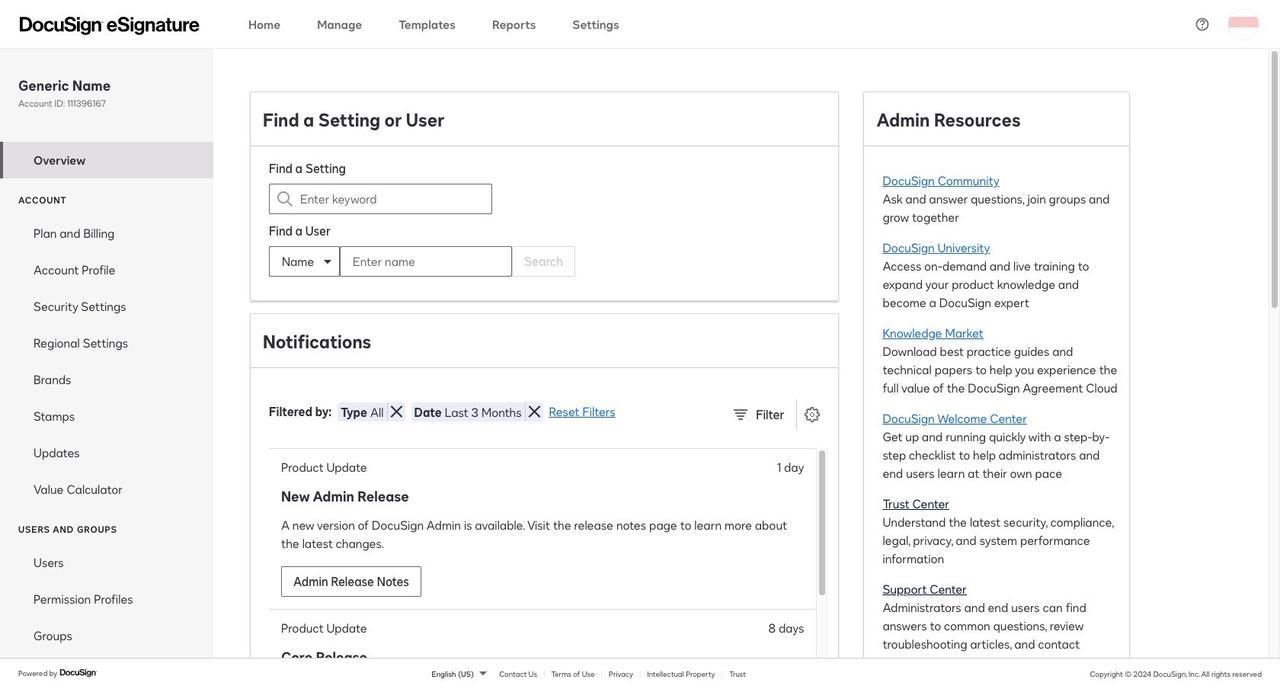 Task type: describe. For each thing, give the bounding box(es) containing it.
account element
[[0, 215, 213, 508]]

users and groups element
[[0, 544, 213, 654]]

Enter keyword text field
[[300, 184, 462, 213]]

docusign admin image
[[20, 16, 200, 35]]

Enter name text field
[[341, 247, 481, 276]]

your uploaded profile image image
[[1229, 9, 1259, 39]]



Task type: locate. For each thing, give the bounding box(es) containing it.
docusign image
[[60, 667, 98, 679]]



Task type: vqa. For each thing, say whether or not it's contained in the screenshot.
SIGNING AND SENDING ELEMENT
no



